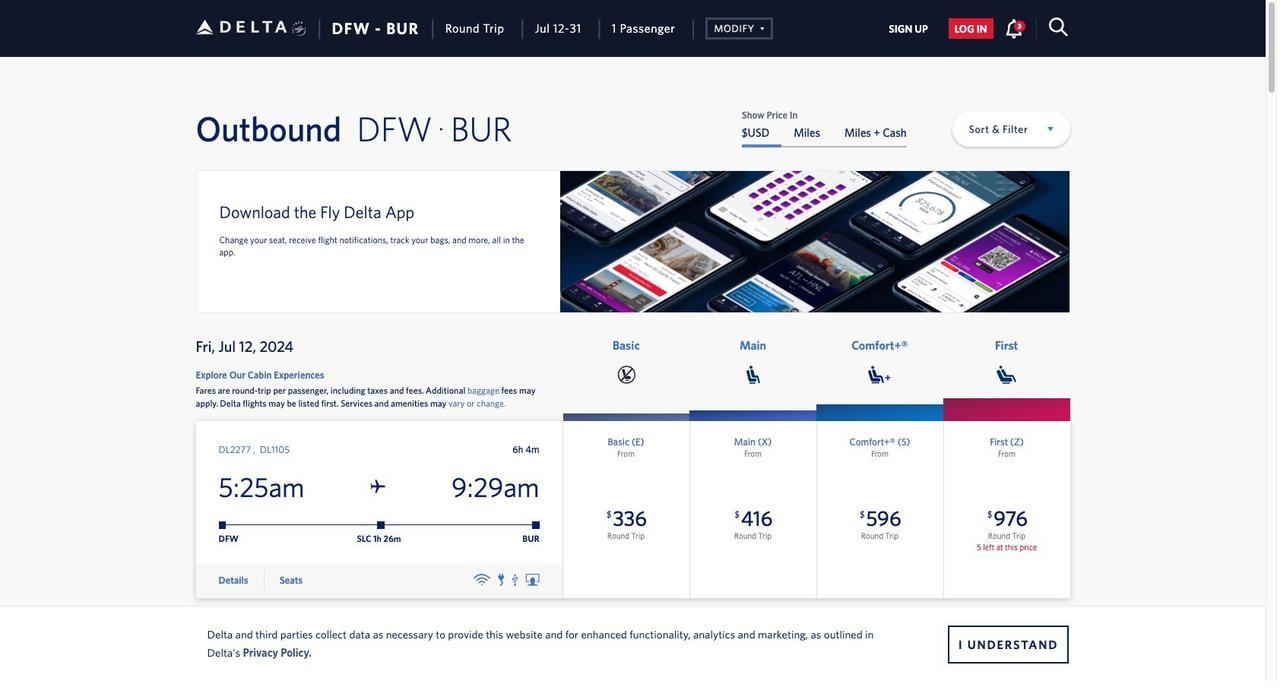 Task type: vqa. For each thing, say whether or not it's contained in the screenshot.
Hotels link
no



Task type: describe. For each thing, give the bounding box(es) containing it.
show price in element
[[742, 110, 907, 120]]

wi fi image
[[474, 574, 490, 586]]

advsearchtriangle image
[[755, 21, 765, 34]]

comfort+&#174; image
[[869, 366, 891, 384]]

banner image image
[[560, 171, 1069, 313]]

plane image
[[371, 480, 385, 495]]

basic image
[[617, 366, 636, 384]]



Task type: locate. For each thing, give the bounding box(es) containing it.
110v ac power image
[[498, 574, 505, 586]]

first image
[[997, 366, 1016, 384]]

main content
[[742, 110, 907, 148]]

delta air lines image
[[196, 3, 287, 51]]

usb power image
[[512, 574, 518, 586]]

main image
[[746, 366, 760, 384]]

personal entertainment image
[[526, 574, 539, 586]]

skyteam image
[[292, 5, 306, 53]]



